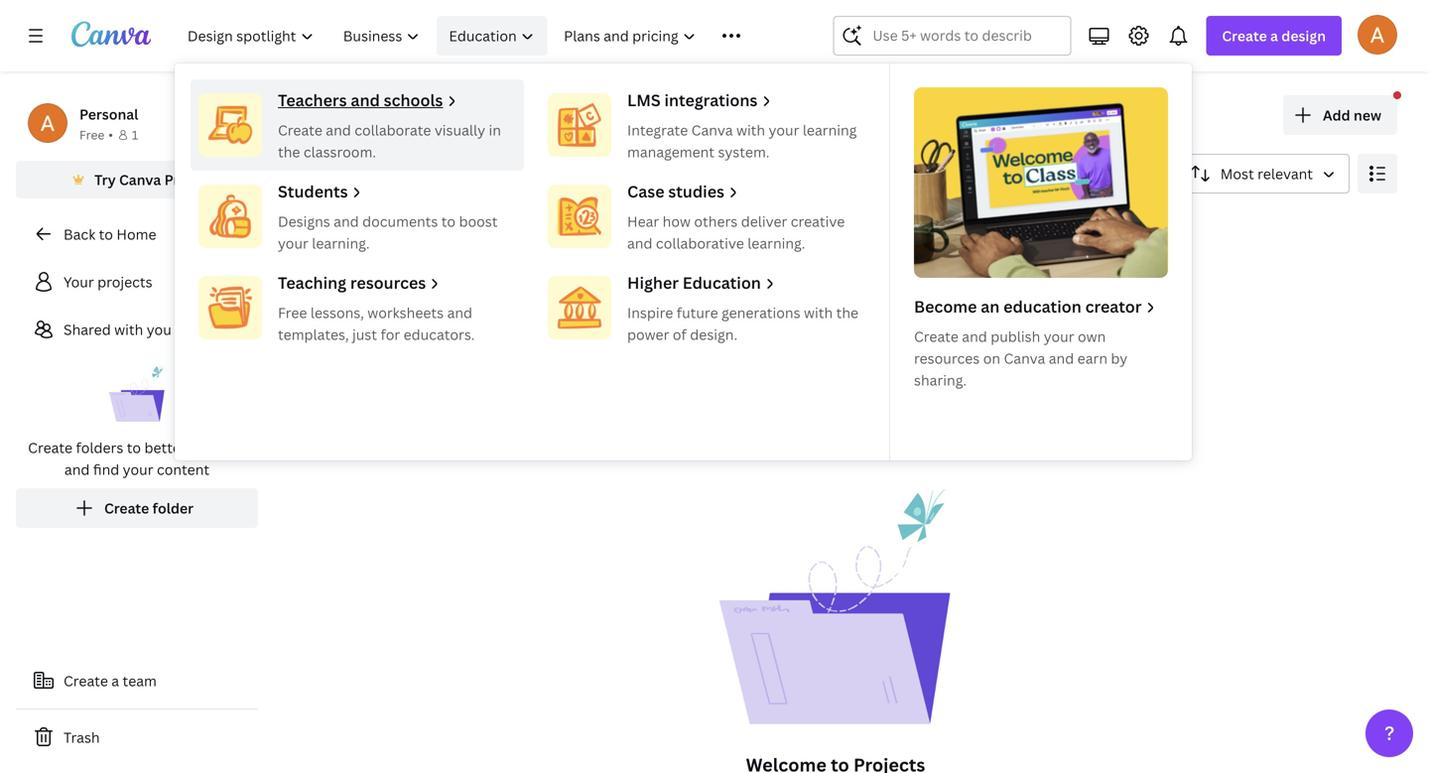 Task type: describe. For each thing, give the bounding box(es) containing it.
back
[[64, 225, 96, 244]]

create a design
[[1222, 26, 1326, 45]]

starred link
[[274, 273, 543, 344]]

and inside hear how others deliver creative and collaborative learning.
[[627, 234, 653, 253]]

inspire
[[627, 303, 673, 322]]

canva inside create and publish your own resources on canva and earn by sharing.
[[1004, 349, 1046, 368]]

design.
[[690, 325, 738, 344]]

and up the on
[[962, 327, 988, 346]]

become
[[914, 296, 977, 317]]

create folder
[[104, 499, 194, 518]]

schools
[[384, 89, 443, 111]]

worksheets
[[368, 303, 444, 322]]

management
[[627, 142, 715, 161]]

create and collaborate visually in the classroom.
[[278, 121, 501, 161]]

education menu
[[175, 64, 1192, 461]]

home
[[117, 225, 156, 244]]

back to home
[[64, 225, 156, 244]]

add new
[[1323, 106, 1382, 125]]

folder
[[153, 499, 194, 518]]

to inside create folders to better organize and find your content
[[127, 438, 141, 457]]

shared with you link
[[16, 310, 258, 349]]

integrate
[[627, 121, 688, 139]]

content
[[157, 460, 210, 479]]

collaborative
[[656, 234, 744, 253]]

create for create and publish your own resources on canva and earn by sharing.
[[914, 327, 959, 346]]

system.
[[718, 142, 770, 161]]

add new button
[[1284, 95, 1398, 135]]

inspire future generations with the power of design.
[[627, 303, 859, 344]]

in
[[489, 121, 501, 139]]

try canva pro button
[[16, 161, 258, 199]]

free for free lessons, worksheets and templates, just for educators.
[[278, 303, 307, 322]]

publish
[[991, 327, 1041, 346]]

projects
[[274, 94, 406, 137]]

by
[[1111, 349, 1128, 368]]

teachers and schools
[[278, 89, 443, 111]]

Search search field
[[873, 17, 1032, 55]]

free lessons, worksheets and templates, just for educators.
[[278, 303, 475, 344]]

create for create a team
[[64, 672, 108, 690]]

Sort by button
[[1176, 154, 1350, 194]]

case studies
[[627, 181, 725, 202]]

learning. inside hear how others deliver creative and collaborative learning.
[[748, 234, 806, 253]]

studies
[[668, 181, 725, 202]]

educators.
[[404, 325, 475, 344]]

your projects
[[64, 272, 153, 291]]

and inside create and collaborate visually in the classroom.
[[326, 121, 351, 139]]

free •
[[79, 127, 113, 143]]

starred
[[349, 299, 400, 318]]

integrate canva with your learning management system.
[[627, 121, 857, 161]]

classroom.
[[304, 142, 376, 161]]

most relevant
[[1221, 164, 1313, 183]]

apple lee image
[[1358, 15, 1398, 54]]

designs and documents to boost your learning.
[[278, 212, 498, 253]]

canva for try
[[119, 170, 161, 189]]

power
[[627, 325, 669, 344]]

future
[[677, 303, 718, 322]]

0 horizontal spatial to
[[99, 225, 113, 244]]

with inside list
[[114, 320, 143, 339]]

find
[[93, 460, 119, 479]]

create for create folders to better organize and find your content
[[28, 438, 72, 457]]

a for team
[[111, 672, 119, 690]]

earn
[[1078, 349, 1108, 368]]

learning
[[803, 121, 857, 139]]

documents
[[362, 212, 438, 231]]

list containing your projects
[[16, 262, 258, 528]]

of
[[673, 325, 687, 344]]

creator
[[1086, 296, 1142, 317]]

visually
[[435, 121, 485, 139]]

your inside designs and documents to boost your learning.
[[278, 234, 309, 253]]

collaborate
[[355, 121, 431, 139]]



Task type: vqa. For each thing, say whether or not it's contained in the screenshot.


Task type: locate. For each thing, give the bounding box(es) containing it.
trash link
[[16, 718, 258, 757]]

0 horizontal spatial a
[[111, 672, 119, 690]]

your projects link
[[16, 262, 258, 302]]

2 vertical spatial canva
[[1004, 349, 1046, 368]]

templates,
[[278, 325, 349, 344]]

with inside inspire future generations with the power of design.
[[804, 303, 833, 322]]

just
[[352, 325, 377, 344]]

sharing.
[[914, 371, 967, 390]]

creative
[[791, 212, 845, 231]]

the inside inspire future generations with the power of design.
[[836, 303, 859, 322]]

lms
[[627, 89, 661, 111]]

and left earn on the top right of page
[[1049, 349, 1074, 368]]

1 horizontal spatial a
[[1271, 26, 1279, 45]]

education up future
[[683, 272, 761, 293]]

canva inside integrate canva with your learning management system.
[[692, 121, 733, 139]]

your down 'designs'
[[278, 234, 309, 253]]

to
[[442, 212, 456, 231], [99, 225, 113, 244], [127, 438, 141, 457]]

and up classroom.
[[326, 121, 351, 139]]

and inside free lessons, worksheets and templates, just for educators.
[[447, 303, 473, 322]]

education
[[449, 26, 517, 45], [683, 272, 761, 293]]

with up system.
[[737, 121, 765, 139]]

None search field
[[833, 16, 1071, 56]]

create inside create and collaborate visually in the classroom.
[[278, 121, 323, 139]]

with right generations
[[804, 303, 833, 322]]

boost
[[459, 212, 498, 231]]

higher education
[[627, 272, 761, 293]]

1 vertical spatial a
[[111, 672, 119, 690]]

0 vertical spatial canva
[[692, 121, 733, 139]]

1 horizontal spatial to
[[127, 438, 141, 457]]

relevant
[[1258, 164, 1313, 183]]

1 horizontal spatial resources
[[914, 349, 980, 368]]

create down find
[[104, 499, 149, 518]]

and inside designs and documents to boost your learning.
[[334, 212, 359, 231]]

deliver
[[741, 212, 788, 231]]

trash
[[64, 728, 100, 747]]

and up educators.
[[447, 303, 473, 322]]

canva
[[692, 121, 733, 139], [119, 170, 161, 189], [1004, 349, 1046, 368]]

0 horizontal spatial education
[[449, 26, 517, 45]]

canva inside button
[[119, 170, 161, 189]]

a inside button
[[111, 672, 119, 690]]

create inside button
[[104, 499, 149, 518]]

projects
[[97, 272, 153, 291]]

create inside button
[[64, 672, 108, 690]]

0 horizontal spatial learning.
[[312, 234, 370, 253]]

free inside free lessons, worksheets and templates, just for educators.
[[278, 303, 307, 322]]

create left team
[[64, 672, 108, 690]]

your right find
[[123, 460, 153, 479]]

0 vertical spatial free
[[79, 127, 104, 143]]

create a team
[[64, 672, 157, 690]]

a
[[1271, 26, 1279, 45], [111, 672, 119, 690]]

create down become
[[914, 327, 959, 346]]

1 vertical spatial canva
[[119, 170, 161, 189]]

personal
[[79, 105, 138, 124]]

your
[[769, 121, 800, 139], [278, 234, 309, 253], [1044, 327, 1075, 346], [123, 460, 153, 479]]

uploads
[[634, 299, 690, 318]]

create a design button
[[1207, 16, 1342, 56]]

and up the collaborate
[[351, 89, 380, 111]]

2 horizontal spatial to
[[442, 212, 456, 231]]

generations
[[722, 303, 801, 322]]

education inside education menu
[[683, 272, 761, 293]]

create folder button
[[16, 488, 258, 528]]

how
[[663, 212, 691, 231]]

1 horizontal spatial with
[[737, 121, 765, 139]]

uploads link
[[559, 273, 828, 344]]

design
[[1282, 26, 1326, 45]]

resources up starred in the top of the page
[[350, 272, 426, 293]]

create
[[1222, 26, 1267, 45], [278, 121, 323, 139], [914, 327, 959, 346], [28, 438, 72, 457], [104, 499, 149, 518], [64, 672, 108, 690]]

0 horizontal spatial free
[[79, 127, 104, 143]]

others
[[694, 212, 738, 231]]

1 horizontal spatial free
[[278, 303, 307, 322]]

case
[[627, 181, 665, 202]]

0 horizontal spatial the
[[278, 142, 300, 161]]

new
[[1354, 106, 1382, 125]]

create inside create and publish your own resources on canva and earn by sharing.
[[914, 327, 959, 346]]

free for free •
[[79, 127, 104, 143]]

canva down integrations
[[692, 121, 733, 139]]

and down hear
[[627, 234, 653, 253]]

2 learning. from the left
[[748, 234, 806, 253]]

hear
[[627, 212, 659, 231]]

create and publish your own resources on canva and earn by sharing.
[[914, 327, 1128, 390]]

•
[[108, 127, 113, 143]]

list
[[16, 262, 258, 528]]

1 vertical spatial free
[[278, 303, 307, 322]]

education inside education dropdown button
[[449, 26, 517, 45]]

canva for integrate
[[692, 121, 733, 139]]

with inside integrate canva with your learning management system.
[[737, 121, 765, 139]]

free left •
[[79, 127, 104, 143]]

with left you
[[114, 320, 143, 339]]

create a team button
[[16, 661, 258, 701]]

higher
[[627, 272, 679, 293]]

1 horizontal spatial the
[[836, 303, 859, 322]]

become an education creator
[[914, 296, 1142, 317]]

your up system.
[[769, 121, 800, 139]]

your inside create folders to better organize and find your content
[[123, 460, 153, 479]]

to inside designs and documents to boost your learning.
[[442, 212, 456, 231]]

your left "own"
[[1044, 327, 1075, 346]]

0 vertical spatial education
[[449, 26, 517, 45]]

learning.
[[312, 234, 370, 253], [748, 234, 806, 253]]

resources up 'sharing.' on the right
[[914, 349, 980, 368]]

a left team
[[111, 672, 119, 690]]

teachers
[[278, 89, 347, 111]]

and left find
[[64, 460, 90, 479]]

your inside create and publish your own resources on canva and earn by sharing.
[[1044, 327, 1075, 346]]

your inside integrate canva with your learning management system.
[[769, 121, 800, 139]]

to left better
[[127, 438, 141, 457]]

try
[[94, 170, 116, 189]]

hear how others deliver creative and collaborative learning.
[[627, 212, 845, 253]]

create for create a design
[[1222, 26, 1267, 45]]

lessons,
[[311, 303, 364, 322]]

0 horizontal spatial with
[[114, 320, 143, 339]]

students
[[278, 181, 348, 202]]

free up templates,
[[278, 303, 307, 322]]

education button
[[437, 16, 547, 56]]

your
[[64, 272, 94, 291]]

learning. inside designs and documents to boost your learning.
[[312, 234, 370, 253]]

create inside create folders to better organize and find your content
[[28, 438, 72, 457]]

better
[[144, 438, 186, 457]]

top level navigation element
[[175, 16, 1192, 461], [175, 16, 1192, 461]]

1 vertical spatial the
[[836, 303, 859, 322]]

free
[[79, 127, 104, 143], [278, 303, 307, 322]]

integrations
[[665, 89, 758, 111]]

shared
[[64, 320, 111, 339]]

1 vertical spatial resources
[[914, 349, 980, 368]]

team
[[123, 672, 157, 690]]

resources inside create and publish your own resources on canva and earn by sharing.
[[914, 349, 980, 368]]

2 horizontal spatial canva
[[1004, 349, 1046, 368]]

back to home link
[[16, 214, 258, 254]]

designs
[[278, 212, 330, 231]]

create for create and collaborate visually in the classroom.
[[278, 121, 323, 139]]

teaching resources
[[278, 272, 426, 293]]

the inside create and collaborate visually in the classroom.
[[278, 142, 300, 161]]

create folders to better organize and find your content
[[28, 438, 246, 479]]

to right back
[[99, 225, 113, 244]]

0 vertical spatial the
[[278, 142, 300, 161]]

1 horizontal spatial learning.
[[748, 234, 806, 253]]

create inside dropdown button
[[1222, 26, 1267, 45]]

add
[[1323, 106, 1351, 125]]

with
[[737, 121, 765, 139], [804, 303, 833, 322], [114, 320, 143, 339]]

create left folders
[[28, 438, 72, 457]]

to left the boost
[[442, 212, 456, 231]]

create left design
[[1222, 26, 1267, 45]]

create for create folder
[[104, 499, 149, 518]]

0 vertical spatial resources
[[350, 272, 426, 293]]

1 horizontal spatial education
[[683, 272, 761, 293]]

education up in
[[449, 26, 517, 45]]

learning. down "deliver"
[[748, 234, 806, 253]]

canva down publish
[[1004, 349, 1046, 368]]

a for design
[[1271, 26, 1279, 45]]

the
[[278, 142, 300, 161], [836, 303, 859, 322]]

0 horizontal spatial resources
[[350, 272, 426, 293]]

a left design
[[1271, 26, 1279, 45]]

you
[[147, 320, 172, 339]]

lms integrations
[[627, 89, 758, 111]]

and inside create folders to better organize and find your content
[[64, 460, 90, 479]]

try canva pro
[[94, 170, 188, 189]]

1 learning. from the left
[[312, 234, 370, 253]]

2 horizontal spatial with
[[804, 303, 833, 322]]

and right 'designs'
[[334, 212, 359, 231]]

1 horizontal spatial canva
[[692, 121, 733, 139]]

0 vertical spatial a
[[1271, 26, 1279, 45]]

folders
[[76, 438, 123, 457]]

create down teachers
[[278, 121, 323, 139]]

own
[[1078, 327, 1106, 346]]

1
[[132, 127, 138, 143]]

a inside dropdown button
[[1271, 26, 1279, 45]]

pro
[[164, 170, 188, 189]]

0 horizontal spatial canva
[[119, 170, 161, 189]]

the right generations
[[836, 303, 859, 322]]

an
[[981, 296, 1000, 317]]

learning. up teaching resources
[[312, 234, 370, 253]]

on
[[983, 349, 1001, 368]]

the up students
[[278, 142, 300, 161]]

shared with you
[[64, 320, 172, 339]]

1 vertical spatial education
[[683, 272, 761, 293]]

teaching
[[278, 272, 347, 293]]

organize
[[190, 438, 246, 457]]

canva right try at the top left
[[119, 170, 161, 189]]

for
[[381, 325, 400, 344]]



